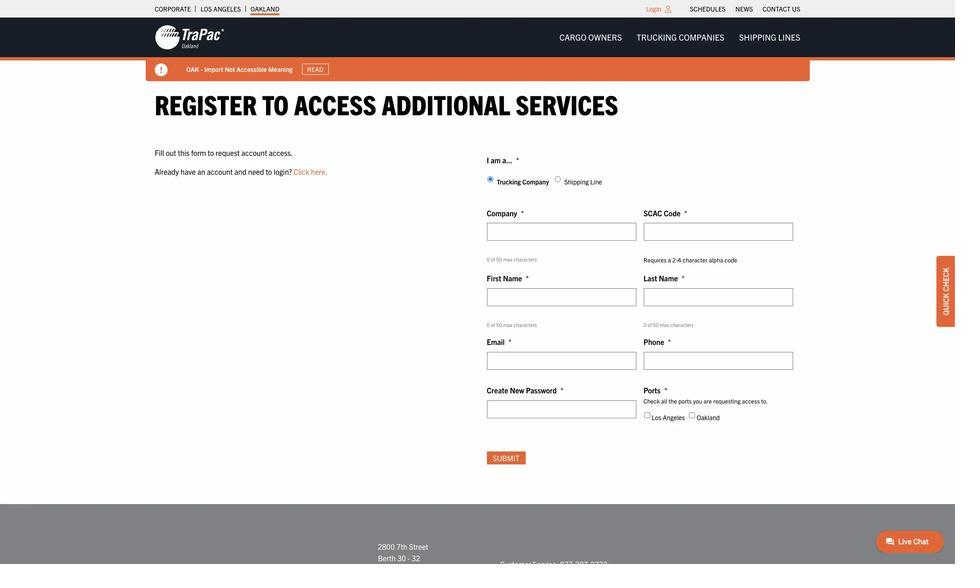 Task type: locate. For each thing, give the bounding box(es) containing it.
code
[[725, 256, 738, 264]]

new
[[510, 386, 525, 395]]

check
[[942, 268, 951, 291], [644, 397, 660, 405]]

characters for company *
[[514, 256, 537, 263]]

None text field
[[487, 223, 637, 241], [644, 223, 794, 241], [644, 288, 794, 306], [487, 223, 637, 241], [644, 223, 794, 241], [644, 288, 794, 306]]

footer
[[0, 504, 956, 564]]

contact us link
[[763, 2, 801, 15]]

light image
[[665, 6, 672, 13]]

banner
[[0, 18, 956, 81]]

50 up email *
[[497, 322, 502, 328]]

los angeles
[[201, 5, 241, 13], [652, 414, 685, 422]]

1 vertical spatial los
[[652, 414, 662, 422]]

- right oak
[[200, 65, 203, 73]]

of for first
[[491, 322, 495, 328]]

oakland
[[251, 5, 280, 13], [697, 414, 720, 422]]

1 horizontal spatial shipping
[[740, 32, 777, 42]]

company left shipping line option
[[523, 178, 549, 186]]

0 horizontal spatial oakland
[[251, 5, 280, 13]]

line
[[591, 178, 603, 186]]

1 horizontal spatial check
[[942, 268, 951, 291]]

max up 'first name *'
[[504, 256, 513, 263]]

- inside 2800 7th street berth 30 - 32
[[408, 554, 410, 563]]

schedules
[[690, 5, 726, 13]]

1 vertical spatial shipping
[[565, 178, 589, 186]]

create new password *
[[487, 386, 564, 395]]

requires a 2-4 character alpha code
[[644, 256, 738, 264]]

1 horizontal spatial name
[[659, 274, 678, 283]]

1 vertical spatial oakland
[[697, 414, 720, 422]]

0 vertical spatial los
[[201, 5, 212, 13]]

Oakland checkbox
[[689, 413, 695, 419]]

max up email *
[[504, 322, 513, 328]]

angeles
[[214, 5, 241, 13], [663, 414, 685, 422]]

angeles left oakland link
[[214, 5, 241, 13]]

* up all
[[665, 386, 668, 395]]

oak - import not accessible meaning
[[186, 65, 293, 73]]

import
[[204, 65, 223, 73]]

requesting
[[714, 397, 741, 405]]

shipping inside register to access additional services main content
[[565, 178, 589, 186]]

1 vertical spatial menu bar
[[552, 28, 808, 47]]

scac code *
[[644, 208, 688, 218]]

to down the meaning
[[262, 87, 289, 121]]

quick check link
[[937, 256, 956, 327]]

0 vertical spatial angeles
[[214, 5, 241, 13]]

4
[[678, 256, 682, 264]]

max
[[504, 256, 513, 263], [504, 322, 513, 328], [660, 322, 670, 328]]

email *
[[487, 338, 512, 347]]

* right a...
[[516, 155, 520, 165]]

services
[[516, 87, 619, 121]]

0 horizontal spatial company
[[487, 208, 518, 218]]

name right first
[[503, 274, 522, 283]]

0 horizontal spatial shipping
[[565, 178, 589, 186]]

meaning
[[268, 65, 293, 73]]

0 vertical spatial account
[[242, 148, 267, 157]]

2800
[[378, 542, 395, 551]]

name
[[503, 274, 522, 283], [659, 274, 678, 283]]

i
[[487, 155, 489, 165]]

a
[[668, 256, 671, 264]]

0 horizontal spatial los angeles
[[201, 5, 241, 13]]

shipping lines
[[740, 32, 801, 42]]

oakland link
[[251, 2, 280, 15]]

shipping inside shipping lines link
[[740, 32, 777, 42]]

account right an
[[207, 167, 233, 176]]

* right the password
[[561, 386, 564, 395]]

0 vertical spatial menu bar
[[686, 2, 806, 15]]

trucking companies link
[[630, 28, 732, 47]]

1 vertical spatial angeles
[[663, 414, 685, 422]]

0 of 50 max characters
[[487, 256, 537, 263], [487, 322, 537, 328], [644, 322, 694, 328]]

trucking
[[637, 32, 677, 42], [497, 178, 521, 186]]

0 up the 'phone'
[[644, 322, 647, 328]]

characters for last name *
[[671, 322, 694, 328]]

max up phone *
[[660, 322, 670, 328]]

0 vertical spatial check
[[942, 268, 951, 291]]

trucking inside register to access additional services main content
[[497, 178, 521, 186]]

los angeles link
[[201, 2, 241, 15]]

0 horizontal spatial check
[[644, 397, 660, 405]]

0 of 50 max characters for company
[[487, 256, 537, 263]]

1 vertical spatial account
[[207, 167, 233, 176]]

to right "need"
[[266, 167, 272, 176]]

0 vertical spatial shipping
[[740, 32, 777, 42]]

and
[[235, 167, 247, 176]]

0 horizontal spatial angeles
[[214, 5, 241, 13]]

* right the 'phone'
[[668, 338, 671, 347]]

los up oakland image
[[201, 5, 212, 13]]

news link
[[736, 2, 753, 15]]

account up "need"
[[242, 148, 267, 157]]

1 horizontal spatial los angeles
[[652, 414, 685, 422]]

here.
[[311, 167, 328, 176]]

1 horizontal spatial los
[[652, 414, 662, 422]]

1 vertical spatial check
[[644, 397, 660, 405]]

0 horizontal spatial trucking
[[497, 178, 521, 186]]

1 horizontal spatial trucking
[[637, 32, 677, 42]]

login
[[647, 5, 662, 13]]

company
[[523, 178, 549, 186], [487, 208, 518, 218]]

0 horizontal spatial name
[[503, 274, 522, 283]]

0 of 50 max characters up email *
[[487, 322, 537, 328]]

0 vertical spatial oakland
[[251, 5, 280, 13]]

-
[[200, 65, 203, 73], [408, 554, 410, 563]]

contact us
[[763, 5, 801, 13]]

a...
[[503, 155, 513, 165]]

oakland right "los angeles" link
[[251, 5, 280, 13]]

trucking inside 'trucking companies' link
[[637, 32, 677, 42]]

shipping right shipping line option
[[565, 178, 589, 186]]

0 vertical spatial -
[[200, 65, 203, 73]]

character
[[683, 256, 708, 264]]

los inside register to access additional services main content
[[652, 414, 662, 422]]

already have an account and need to login? click here.
[[155, 167, 328, 176]]

0 horizontal spatial -
[[200, 65, 203, 73]]

*
[[516, 155, 520, 165], [521, 208, 524, 218], [685, 208, 688, 218], [526, 274, 529, 283], [682, 274, 685, 283], [509, 338, 512, 347], [668, 338, 671, 347], [561, 386, 564, 395], [665, 386, 668, 395]]

2-
[[673, 256, 678, 264]]

50 up first
[[497, 256, 502, 263]]

login?
[[274, 167, 292, 176]]

shipping down news
[[740, 32, 777, 42]]

register to access additional services
[[155, 87, 619, 121]]

2800 7th street berth 30 - 32
[[378, 542, 429, 563]]

quick check
[[942, 268, 951, 315]]

trucking company
[[497, 178, 549, 186]]

cargo
[[560, 32, 587, 42]]

50 for first
[[497, 322, 502, 328]]

1 vertical spatial los angeles
[[652, 414, 685, 422]]

0 of 50 max characters up 'first name *'
[[487, 256, 537, 263]]

los right "los angeles" "checkbox"
[[652, 414, 662, 422]]

0
[[487, 256, 490, 263], [487, 322, 490, 328], [644, 322, 647, 328]]

1 vertical spatial company
[[487, 208, 518, 218]]

None text field
[[487, 288, 637, 306], [487, 352, 637, 370], [644, 352, 794, 370], [487, 288, 637, 306], [487, 352, 637, 370], [644, 352, 794, 370]]

requires
[[644, 256, 667, 264]]

first
[[487, 274, 502, 283]]

name for first name
[[503, 274, 522, 283]]

1 name from the left
[[503, 274, 522, 283]]

shipping
[[740, 32, 777, 42], [565, 178, 589, 186]]

register to access additional services main content
[[146, 87, 810, 477]]

read link
[[302, 64, 329, 75]]

1 horizontal spatial angeles
[[663, 414, 685, 422]]

0 vertical spatial trucking
[[637, 32, 677, 42]]

angeles down the
[[663, 414, 685, 422]]

additional
[[382, 87, 511, 121]]

first name *
[[487, 274, 529, 283]]

los angeles down all
[[652, 414, 685, 422]]

none password field inside register to access additional services main content
[[487, 400, 637, 418]]

0 of 50 max characters up phone *
[[644, 322, 694, 328]]

1 horizontal spatial oakland
[[697, 414, 720, 422]]

name right last
[[659, 274, 678, 283]]

2 vertical spatial to
[[266, 167, 272, 176]]

oakland right oakland option
[[697, 414, 720, 422]]

corporate
[[155, 5, 191, 13]]

of up email
[[491, 322, 495, 328]]

not
[[225, 65, 235, 73]]

shipping line
[[565, 178, 603, 186]]

berth
[[378, 554, 396, 563]]

of up first
[[491, 256, 495, 263]]

1 vertical spatial -
[[408, 554, 410, 563]]

banner containing cargo owners
[[0, 18, 956, 81]]

menu bar
[[686, 2, 806, 15], [552, 28, 808, 47]]

0 vertical spatial los angeles
[[201, 5, 241, 13]]

- right 30
[[408, 554, 410, 563]]

50 up phone *
[[653, 322, 659, 328]]

have
[[181, 167, 196, 176]]

0 of 50 max characters for last name
[[644, 322, 694, 328]]

1 vertical spatial trucking
[[497, 178, 521, 186]]

7th
[[397, 542, 408, 551]]

2 name from the left
[[659, 274, 678, 283]]

company down trucking company radio on the top
[[487, 208, 518, 218]]

an
[[198, 167, 205, 176]]

characters for first name *
[[514, 322, 537, 328]]

menu bar containing schedules
[[686, 2, 806, 15]]

trucking down login
[[637, 32, 677, 42]]

of up the 'phone'
[[648, 322, 652, 328]]

to right form
[[208, 148, 214, 157]]

of for company
[[491, 256, 495, 263]]

of
[[491, 256, 495, 263], [491, 322, 495, 328], [648, 322, 652, 328]]

check up quick
[[942, 268, 951, 291]]

0 up email
[[487, 322, 490, 328]]

0 vertical spatial company
[[523, 178, 549, 186]]

trucking for trucking companies
[[637, 32, 677, 42]]

los angeles up oakland image
[[201, 5, 241, 13]]

0 up first
[[487, 256, 490, 263]]

click here. link
[[294, 167, 328, 176]]

account
[[242, 148, 267, 157], [207, 167, 233, 176]]

None submit
[[487, 452, 526, 465]]

check down ports
[[644, 397, 660, 405]]

1 horizontal spatial -
[[408, 554, 410, 563]]

None password field
[[487, 400, 637, 418]]

trucking right trucking company radio on the top
[[497, 178, 521, 186]]



Task type: vqa. For each thing, say whether or not it's contained in the screenshot.
Department *
no



Task type: describe. For each thing, give the bounding box(es) containing it.
owners
[[589, 32, 622, 42]]

last name *
[[644, 274, 685, 283]]

shipping for shipping line
[[565, 178, 589, 186]]

* right first
[[526, 274, 529, 283]]

check inside "ports * check all the ports you are requesting access to."
[[644, 397, 660, 405]]

menu bar containing cargo owners
[[552, 28, 808, 47]]

0 horizontal spatial los
[[201, 5, 212, 13]]

32
[[412, 554, 421, 563]]

oak
[[186, 65, 199, 73]]

0 vertical spatial to
[[262, 87, 289, 121]]

ports
[[644, 386, 661, 395]]

phone
[[644, 338, 665, 347]]

lines
[[779, 32, 801, 42]]

register
[[155, 87, 257, 121]]

oakland image
[[155, 24, 224, 50]]

1 horizontal spatial account
[[242, 148, 267, 157]]

trucking for trucking company
[[497, 178, 521, 186]]

scac
[[644, 208, 663, 218]]

solid image
[[155, 64, 168, 77]]

max for first
[[504, 322, 513, 328]]

are
[[704, 397, 712, 405]]

shipping for shipping lines
[[740, 32, 777, 42]]

0 horizontal spatial account
[[207, 167, 233, 176]]

max for last
[[660, 322, 670, 328]]

need
[[248, 167, 264, 176]]

contact
[[763, 5, 791, 13]]

last
[[644, 274, 658, 283]]

companies
[[679, 32, 725, 42]]

trucking companies
[[637, 32, 725, 42]]

* inside "ports * check all the ports you are requesting access to."
[[665, 386, 668, 395]]

access
[[294, 87, 377, 121]]

30
[[398, 554, 406, 563]]

cargo owners
[[560, 32, 622, 42]]

- inside banner
[[200, 65, 203, 73]]

click
[[294, 167, 310, 176]]

50 for company
[[497, 256, 502, 263]]

footer containing 2800 7th street
[[0, 504, 956, 564]]

news
[[736, 5, 753, 13]]

street
[[409, 542, 429, 551]]

corporate link
[[155, 2, 191, 15]]

alpha
[[709, 256, 724, 264]]

Trucking Company radio
[[488, 176, 494, 182]]

quick
[[942, 293, 951, 315]]

none submit inside register to access additional services main content
[[487, 452, 526, 465]]

code
[[664, 208, 681, 218]]

create
[[487, 386, 509, 395]]

ports
[[679, 397, 692, 405]]

all
[[662, 397, 668, 405]]

access
[[743, 397, 760, 405]]

1 vertical spatial to
[[208, 148, 214, 157]]

am
[[491, 155, 501, 165]]

us
[[793, 5, 801, 13]]

max for company
[[504, 256, 513, 263]]

name for last name
[[659, 274, 678, 283]]

you
[[693, 397, 703, 405]]

Los Angeles checkbox
[[644, 413, 650, 419]]

fill
[[155, 148, 164, 157]]

i am a... *
[[487, 155, 520, 165]]

* down requires a 2-4 character alpha code
[[682, 274, 685, 283]]

form
[[191, 148, 206, 157]]

this
[[178, 148, 190, 157]]

read
[[307, 65, 323, 73]]

* right email
[[509, 338, 512, 347]]

0 for last name
[[644, 322, 647, 328]]

login link
[[647, 5, 662, 13]]

1 horizontal spatial company
[[523, 178, 549, 186]]

company *
[[487, 208, 524, 218]]

shipping lines link
[[732, 28, 808, 47]]

request
[[216, 148, 240, 157]]

Shipping Line radio
[[555, 176, 561, 182]]

to.
[[762, 397, 768, 405]]

los angeles inside register to access additional services main content
[[652, 414, 685, 422]]

email
[[487, 338, 505, 347]]

* right code on the right of the page
[[685, 208, 688, 218]]

50 for last
[[653, 322, 659, 328]]

angeles inside register to access additional services main content
[[663, 414, 685, 422]]

oakland inside register to access additional services main content
[[697, 414, 720, 422]]

password
[[526, 386, 557, 395]]

of for last
[[648, 322, 652, 328]]

fill out this form to request account access.
[[155, 148, 293, 157]]

the
[[669, 397, 677, 405]]

0 of 50 max characters for first name
[[487, 322, 537, 328]]

* down trucking company
[[521, 208, 524, 218]]

access.
[[269, 148, 293, 157]]

ports * check all the ports you are requesting access to.
[[644, 386, 768, 405]]

0 for first name
[[487, 322, 490, 328]]

cargo owners link
[[552, 28, 630, 47]]

0 for company
[[487, 256, 490, 263]]

schedules link
[[690, 2, 726, 15]]

already
[[155, 167, 179, 176]]

out
[[166, 148, 176, 157]]



